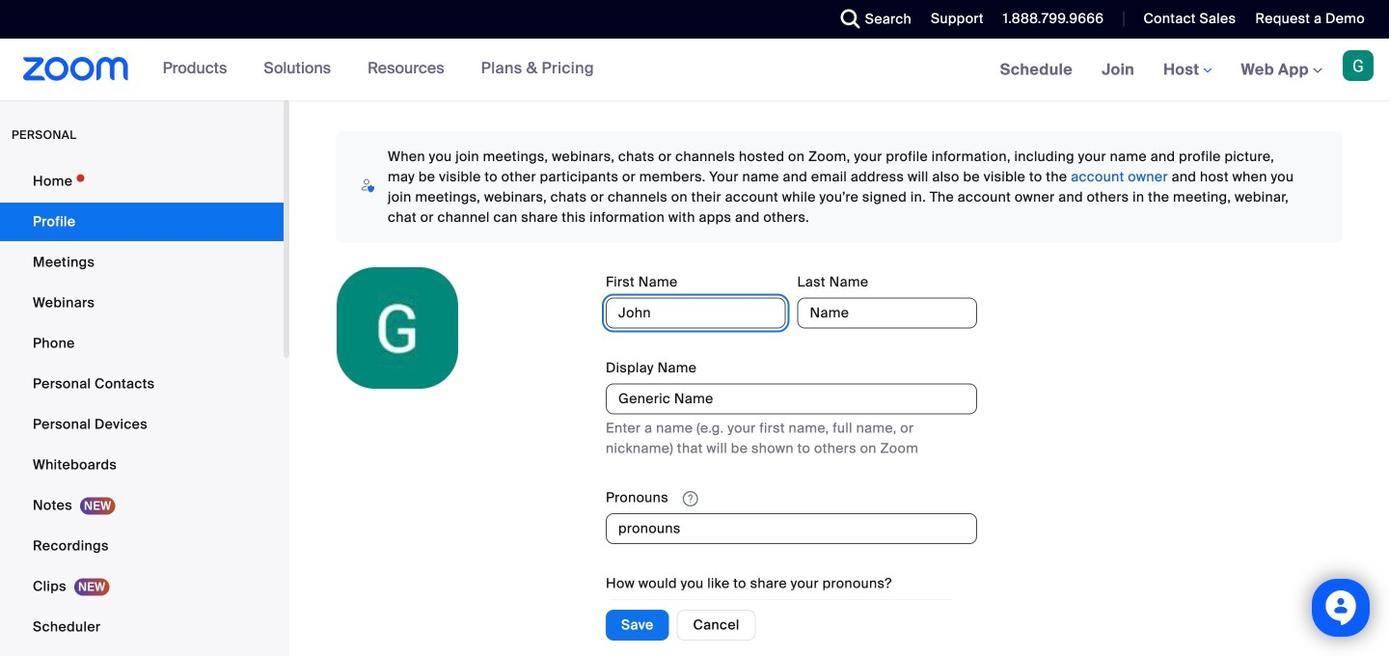 Task type: locate. For each thing, give the bounding box(es) containing it.
product information navigation
[[148, 39, 609, 100]]

personal menu menu
[[0, 162, 284, 656]]

meetings navigation
[[986, 39, 1389, 102]]

banner
[[0, 39, 1389, 102]]

None text field
[[606, 383, 977, 414]]



Task type: describe. For each thing, give the bounding box(es) containing it.
Pronouns text field
[[606, 513, 977, 544]]

profile picture image
[[1343, 50, 1374, 81]]

learn more about pronouns image
[[677, 490, 704, 507]]

user photo image
[[337, 267, 458, 389]]

First Name text field
[[606, 298, 786, 329]]

zoom logo image
[[23, 57, 129, 81]]

Last Name text field
[[797, 298, 977, 329]]



Task type: vqa. For each thing, say whether or not it's contained in the screenshot.
meeting in the 1000 Attendees per meeting
no



